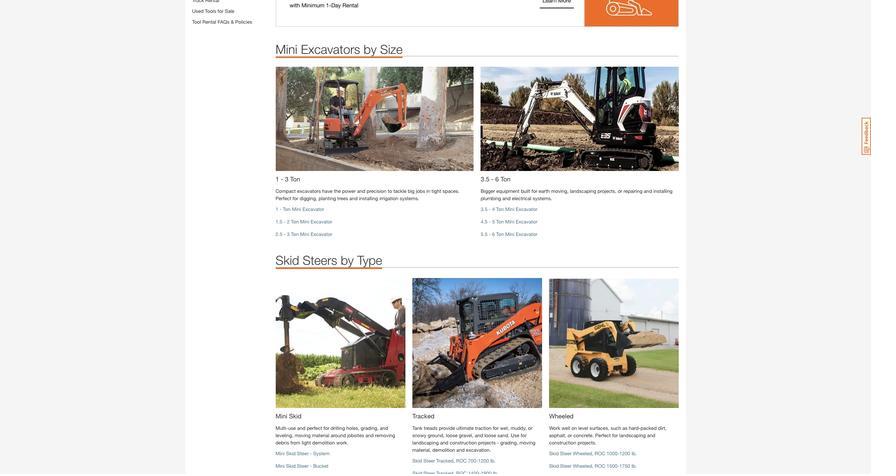 Task type: describe. For each thing, give the bounding box(es) containing it.
from
[[291, 440, 301, 446]]

steer down mini skid steer - system link at the bottom of page
[[297, 464, 309, 469]]

installing inside compact excavators have the power and precision to tackle big jobs in tight spaces. perfect for digging, planting trees and installing irrigation systems.
[[359, 196, 378, 202]]

perfect inside compact excavators have the power and precision to tackle big jobs in tight spaces. perfect for digging, planting trees and installing irrigation systems.
[[276, 196, 291, 202]]

3.5 - 4 ton mini excavator link
[[481, 207, 538, 212]]

provide
[[439, 426, 455, 432]]

skid steer wheeled, roc 1500-1750 lb. link
[[550, 464, 637, 469]]

grading, inside multi-use and perfect for drilling holes, grading, and leveling, moving material around jobsites and removing debris from light demolition work.
[[361, 426, 379, 432]]

type
[[358, 253, 383, 268]]

- for 2.5 - 3 ton mini excavator
[[284, 232, 286, 238]]

wet,
[[501, 426, 510, 432]]

steer for skid steer tracked, roc 700-1200 lb.
[[424, 458, 435, 464]]

to
[[388, 188, 392, 194]]

excavator for 5.5 - 6 ton mini excavator
[[516, 232, 538, 238]]

steers
[[303, 253, 338, 268]]

electrical
[[512, 196, 532, 202]]

mini skid steer - bucket link
[[276, 464, 329, 469]]

construction inside work well on level surfaces, such as hard-packed dirt, asphalt, or concrete. perfect for landscaping and construction projects.
[[550, 440, 577, 446]]

bigger
[[481, 188, 495, 194]]

or for 3.5 - 6 ton
[[618, 188, 623, 194]]

6 for 3.5
[[496, 176, 499, 183]]

power
[[342, 188, 356, 194]]

and inside work well on level surfaces, such as hard-packed dirt, asphalt, or concrete. perfect for landscaping and construction projects.
[[648, 433, 656, 439]]

material,
[[413, 448, 431, 453]]

compact
[[276, 188, 296, 194]]

by for excavators
[[364, 42, 377, 57]]

mini excavators by size
[[276, 42, 403, 57]]

gravel,
[[459, 433, 474, 439]]

used tools for sale link
[[192, 8, 235, 14]]

perfect
[[307, 426, 322, 432]]

1 - ton mini excavator link
[[276, 207, 324, 212]]

skid steer tracked, roc 700-1200 lb. link
[[413, 458, 496, 464]]

1200 for tracked
[[479, 458, 489, 464]]

work well on level surfaces, such as hard-packed dirt, asphalt, or concrete. perfect for landscaping and construction projects.
[[550, 426, 667, 446]]

excavator for 4.5 - 5 ton mini excavator
[[516, 219, 538, 225]]

plumbing
[[481, 196, 502, 202]]

well
[[562, 426, 571, 432]]

ton for 1.5 - 2 ton mini excavator
[[291, 219, 299, 225]]

for left sale
[[218, 8, 224, 14]]

policies
[[235, 19, 252, 25]]

3.5 - 4 ton mini excavator
[[481, 207, 538, 212]]

demolition inside tank treads provide ultimate traction for wet, muddy, or snowy ground, loose gravel, and loose sand. use for landscaping and construction projects - grading, moving material, demolition and excavation.
[[433, 448, 456, 453]]

- for 1 - ton mini excavator
[[280, 207, 282, 212]]

leveling,
[[276, 433, 294, 439]]

1.5 - 2 ton mini excavator link
[[276, 219, 333, 225]]

5.5 - 6 ton mini excavator
[[481, 232, 538, 238]]

wheeled image
[[550, 279, 680, 409]]

and down power
[[350, 196, 358, 202]]

snowy
[[413, 433, 427, 439]]

1 - 3 ton
[[276, 176, 300, 183]]

multi-use and perfect for drilling holes, grading, and leveling, moving material around jobsites and removing debris from light demolition work.
[[276, 426, 396, 446]]

3.5 - 6 ton
[[481, 176, 511, 183]]

mini skid steer - system link
[[276, 451, 330, 457]]

1000-
[[607, 451, 620, 457]]

irrigation
[[380, 196, 399, 202]]

moving inside multi-use and perfect for drilling holes, grading, and leveling, moving material around jobsites and removing debris from light demolition work.
[[295, 433, 311, 439]]

mini skid steer - bucket
[[276, 464, 329, 469]]

used
[[192, 8, 204, 14]]

planting
[[319, 196, 336, 202]]

have
[[323, 188, 333, 194]]

4.5 - 5 ton mini excavator link
[[481, 219, 538, 225]]

for inside compact excavators have the power and precision to tackle big jobs in tight spaces. perfect for digging, planting trees and installing irrigation systems.
[[293, 196, 299, 202]]

mini skid image
[[276, 279, 406, 409]]

landscaping inside tank treads provide ultimate traction for wet, muddy, or snowy ground, loose gravel, and loose sand. use for landscaping and construction projects - grading, moving material, demolition and excavation.
[[413, 440, 439, 446]]

tracked
[[413, 413, 435, 420]]

tight
[[432, 188, 442, 194]]

$125 plus banner image
[[276, 0, 680, 27]]

2.5 - 3 ton mini excavator link
[[276, 232, 333, 238]]

around
[[331, 433, 346, 439]]

in
[[427, 188, 431, 194]]

1500-
[[607, 464, 620, 469]]

such
[[611, 426, 622, 432]]

multi-
[[276, 426, 288, 432]]

drilling
[[331, 426, 345, 432]]

tool
[[192, 19, 201, 25]]

mini skid
[[276, 413, 302, 420]]

2.5 - 3 ton mini excavator
[[276, 232, 333, 238]]

for left wet,
[[493, 426, 499, 432]]

construction inside tank treads provide ultimate traction for wet, muddy, or snowy ground, loose gravel, and loose sand. use for landscaping and construction projects - grading, moving material, demolition and excavation.
[[450, 440, 477, 446]]

the
[[334, 188, 341, 194]]

light
[[302, 440, 311, 446]]

2.5
[[276, 232, 283, 238]]

6 for 5.5
[[493, 232, 495, 238]]

projects
[[479, 440, 496, 446]]

use
[[288, 426, 296, 432]]

tool rental faqs & policies link
[[192, 19, 252, 25]]

perfect inside work well on level surfaces, such as hard-packed dirt, asphalt, or concrete. perfect for landscaping and construction projects.
[[596, 433, 611, 439]]

repairing
[[624, 188, 643, 194]]

skid steer wheeled, roc 1500-1750 lb.
[[550, 464, 637, 469]]

3.5 for 3.5 - 4 ton mini excavator
[[481, 207, 488, 212]]

mini skid steer - system
[[276, 451, 330, 457]]

tool rental faqs & policies
[[192, 19, 252, 25]]

excavator down 'digging,'
[[303, 207, 324, 212]]

traction
[[475, 426, 492, 432]]

demolition inside multi-use and perfect for drilling holes, grading, and leveling, moving material around jobsites and removing debris from light demolition work.
[[313, 440, 335, 446]]

ton for 2.5 - 3 ton mini excavator
[[291, 232, 299, 238]]

lb. for tracked
[[491, 458, 496, 464]]

ton up 2
[[283, 207, 291, 212]]

1.5 - 2 ton mini excavator
[[276, 219, 333, 225]]

asphalt,
[[550, 433, 567, 439]]

spaces.
[[443, 188, 460, 194]]

1 for 1 - ton mini excavator
[[276, 207, 279, 212]]

surfaces,
[[590, 426, 610, 432]]

lb. for wheeled
[[632, 451, 637, 457]]

bigger equipment built for earth moving, landscaping projects, or repairing and installing plumbing and electrical systems.
[[481, 188, 673, 202]]

moving,
[[552, 188, 569, 194]]

1750
[[620, 464, 631, 469]]

- inside tank treads provide ultimate traction for wet, muddy, or snowy ground, loose gravel, and loose sand. use for landscaping and construction projects - grading, moving material, demolition and excavation.
[[497, 440, 499, 446]]

- for 5.5 - 6 ton mini excavator
[[489, 232, 491, 238]]

ton for 3.5 - 6 ton
[[501, 176, 511, 183]]

skid steer wheeled, roc 1000-1200 lb. link
[[550, 451, 637, 457]]

and right use
[[298, 426, 306, 432]]

or inside work well on level surfaces, such as hard-packed dirt, asphalt, or concrete. perfect for landscaping and construction projects.
[[568, 433, 573, 439]]



Task type: locate. For each thing, give the bounding box(es) containing it.
trees
[[338, 196, 348, 202]]

0 horizontal spatial or
[[529, 426, 533, 432]]

loose
[[446, 433, 458, 439], [485, 433, 497, 439]]

mini
[[276, 42, 298, 57], [292, 207, 301, 212], [506, 207, 515, 212], [300, 219, 310, 225], [506, 219, 515, 225], [300, 232, 310, 238], [506, 232, 515, 238], [276, 413, 288, 420], [276, 451, 285, 457], [276, 464, 285, 469]]

1 vertical spatial grading,
[[501, 440, 519, 446]]

ton for 5.5 - 6 ton mini excavator
[[497, 232, 504, 238]]

steer down 'material,'
[[424, 458, 435, 464]]

jobs
[[416, 188, 425, 194]]

steer for skid steer wheeled, roc 1500-1750 lb.
[[561, 464, 572, 469]]

skid steers by type
[[276, 253, 383, 268]]

1 vertical spatial demolition
[[433, 448, 456, 453]]

work
[[550, 426, 561, 432]]

and right repairing
[[644, 188, 653, 194]]

ton right 5
[[497, 219, 504, 225]]

0 vertical spatial moving
[[295, 433, 311, 439]]

0 vertical spatial 6
[[496, 176, 499, 183]]

-
[[281, 176, 284, 183], [492, 176, 494, 183], [280, 207, 282, 212], [489, 207, 491, 212], [284, 219, 286, 225], [489, 219, 491, 225], [284, 232, 286, 238], [489, 232, 491, 238], [497, 440, 499, 446], [310, 451, 312, 457], [310, 464, 312, 469]]

or inside tank treads provide ultimate traction for wet, muddy, or snowy ground, loose gravel, and loose sand. use for landscaping and construction projects - grading, moving material, demolition and excavation.
[[529, 426, 533, 432]]

lb. right the 1000-
[[632, 451, 637, 457]]

installing
[[654, 188, 673, 194], [359, 196, 378, 202]]

material
[[312, 433, 330, 439]]

and down the ground,
[[441, 440, 449, 446]]

construction down asphalt,
[[550, 440, 577, 446]]

moving inside tank treads provide ultimate traction for wet, muddy, or snowy ground, loose gravel, and loose sand. use for landscaping and construction projects - grading, moving material, demolition and excavation.
[[520, 440, 536, 446]]

1 horizontal spatial perfect
[[596, 433, 611, 439]]

digging,
[[300, 196, 318, 202]]

built
[[521, 188, 531, 194]]

1 vertical spatial moving
[[520, 440, 536, 446]]

1 horizontal spatial demolition
[[433, 448, 456, 453]]

concrete.
[[574, 433, 594, 439]]

moving
[[295, 433, 311, 439], [520, 440, 536, 446]]

2 systems. from the left
[[533, 196, 553, 202]]

for inside multi-use and perfect for drilling holes, grading, and leveling, moving material around jobsites and removing debris from light demolition work.
[[324, 426, 330, 432]]

3 for 2.5
[[287, 232, 290, 238]]

roc for wheeled
[[595, 451, 606, 457]]

1 horizontal spatial systems.
[[533, 196, 553, 202]]

tank treads provide ultimate traction for wet, muddy, or snowy ground, loose gravel, and loose sand. use for landscaping and construction projects - grading, moving material, demolition and excavation.
[[413, 426, 536, 453]]

landscaping
[[570, 188, 597, 194], [620, 433, 646, 439], [413, 440, 439, 446]]

- for 4.5 - 5 ton mini excavator
[[489, 219, 491, 225]]

jobsites
[[348, 433, 364, 439]]

0 horizontal spatial by
[[341, 253, 354, 268]]

perfect down 'compact'
[[276, 196, 291, 202]]

0 horizontal spatial loose
[[446, 433, 458, 439]]

for up 1 - ton mini excavator
[[293, 196, 299, 202]]

installing inside bigger equipment built for earth moving, landscaping projects, or repairing and installing plumbing and electrical systems.
[[654, 188, 673, 194]]

sand.
[[498, 433, 510, 439]]

tank
[[413, 426, 423, 432]]

wheeled, for 1500-
[[574, 464, 594, 469]]

by left type
[[341, 253, 354, 268]]

0 vertical spatial grading,
[[361, 426, 379, 432]]

- right '2.5'
[[284, 232, 286, 238]]

0 vertical spatial 3
[[285, 176, 289, 183]]

systems. down big
[[400, 196, 420, 202]]

1-3 ton mini excavator image
[[276, 67, 474, 171]]

steer down skid steer wheeled, roc 1000-1200 lb. in the bottom right of the page
[[561, 464, 572, 469]]

0 vertical spatial or
[[618, 188, 623, 194]]

0 horizontal spatial landscaping
[[413, 440, 439, 446]]

0 vertical spatial by
[[364, 42, 377, 57]]

excavator down electrical
[[516, 207, 538, 212]]

loose up projects
[[485, 433, 497, 439]]

- up 'compact'
[[281, 176, 284, 183]]

2 vertical spatial landscaping
[[413, 440, 439, 446]]

ton up equipment
[[501, 176, 511, 183]]

0 horizontal spatial systems.
[[400, 196, 420, 202]]

0 vertical spatial landscaping
[[570, 188, 597, 194]]

or right muddy,
[[529, 426, 533, 432]]

tracked image
[[413, 279, 543, 409]]

excavator down 4.5 - 5 ton mini excavator link
[[516, 232, 538, 238]]

3.5 for 3.5 - 6 ton
[[481, 176, 490, 183]]

ton for 1 - 3 ton
[[290, 176, 300, 183]]

1200
[[620, 451, 631, 457], [479, 458, 489, 464]]

1 horizontal spatial 6
[[496, 176, 499, 183]]

2 loose from the left
[[485, 433, 497, 439]]

1 vertical spatial installing
[[359, 196, 378, 202]]

tools
[[205, 8, 216, 14]]

lb.
[[632, 451, 637, 457], [491, 458, 496, 464], [632, 464, 637, 469]]

0 horizontal spatial installing
[[359, 196, 378, 202]]

2
[[287, 219, 290, 225]]

ton up 'compact'
[[290, 176, 300, 183]]

or down well
[[568, 433, 573, 439]]

- left 4
[[489, 207, 491, 212]]

excavator for 2.5 - 3 ton mini excavator
[[311, 232, 333, 238]]

- up bigger
[[492, 176, 494, 183]]

2 horizontal spatial landscaping
[[620, 433, 646, 439]]

for right built
[[532, 188, 538, 194]]

as
[[623, 426, 628, 432]]

1 horizontal spatial installing
[[654, 188, 673, 194]]

0 vertical spatial installing
[[654, 188, 673, 194]]

wheeled
[[550, 413, 574, 420]]

faqs
[[218, 19, 230, 25]]

lb. right 1750
[[632, 464, 637, 469]]

wheeled, down skid steer wheeled, roc 1000-1200 lb. in the bottom right of the page
[[574, 464, 594, 469]]

ground,
[[428, 433, 445, 439]]

steer down asphalt,
[[561, 451, 572, 457]]

1 vertical spatial 6
[[493, 232, 495, 238]]

3.5 left 4
[[481, 207, 488, 212]]

skid
[[276, 253, 300, 268], [289, 413, 302, 420], [286, 451, 296, 457], [550, 451, 559, 457], [413, 458, 422, 464], [286, 464, 296, 469], [550, 464, 559, 469]]

earth
[[539, 188, 550, 194]]

feedback link image
[[863, 118, 872, 155]]

0 vertical spatial 1
[[276, 176, 279, 183]]

- for 3.5 - 4 ton mini excavator
[[489, 207, 491, 212]]

and up skid steer tracked, roc 700-1200 lb. link
[[457, 448, 465, 453]]

holes,
[[347, 426, 360, 432]]

for inside bigger equipment built for earth moving, landscaping projects, or repairing and installing plumbing and electrical systems.
[[532, 188, 538, 194]]

systems.
[[400, 196, 420, 202], [533, 196, 553, 202]]

0 vertical spatial 3.5
[[481, 176, 490, 183]]

6
[[496, 176, 499, 183], [493, 232, 495, 238]]

3
[[285, 176, 289, 183], [287, 232, 290, 238]]

0 horizontal spatial demolition
[[313, 440, 335, 446]]

0 vertical spatial perfect
[[276, 196, 291, 202]]

landscaping down hard- in the bottom right of the page
[[620, 433, 646, 439]]

1 vertical spatial 1200
[[479, 458, 489, 464]]

3 right '2.5'
[[287, 232, 290, 238]]

- left 2
[[284, 219, 286, 225]]

1 horizontal spatial construction
[[550, 440, 577, 446]]

0 vertical spatial 1200
[[620, 451, 631, 457]]

1 for 1 - 3 ton
[[276, 176, 279, 183]]

equipment
[[497, 188, 520, 194]]

or right projects,
[[618, 188, 623, 194]]

6 up equipment
[[496, 176, 499, 183]]

1 up 1.5 on the top
[[276, 207, 279, 212]]

wheeled, for 1000-
[[574, 451, 594, 457]]

compact excavators have the power and precision to tackle big jobs in tight spaces. perfect for digging, planting trees and installing irrigation systems.
[[276, 188, 460, 202]]

- left bucket
[[310, 464, 312, 469]]

landscaping inside bigger equipment built for earth moving, landscaping projects, or repairing and installing plumbing and electrical systems.
[[570, 188, 597, 194]]

installing down precision
[[359, 196, 378, 202]]

0 vertical spatial wheeled,
[[574, 451, 594, 457]]

6 right 5.5
[[493, 232, 495, 238]]

demolition up tracked,
[[433, 448, 456, 453]]

2 3.5 from the top
[[481, 207, 488, 212]]

and right the jobsites
[[366, 433, 374, 439]]

for up the material
[[324, 426, 330, 432]]

1 systems. from the left
[[400, 196, 420, 202]]

moving down muddy,
[[520, 440, 536, 446]]

precision
[[367, 188, 387, 194]]

1 horizontal spatial grading,
[[501, 440, 519, 446]]

systems. inside compact excavators have the power and precision to tackle big jobs in tight spaces. perfect for digging, planting trees and installing irrigation systems.
[[400, 196, 420, 202]]

1 construction from the left
[[450, 440, 477, 446]]

by for steers
[[341, 253, 354, 268]]

grading,
[[361, 426, 379, 432], [501, 440, 519, 446]]

packed
[[641, 426, 657, 432]]

for inside work well on level surfaces, such as hard-packed dirt, asphalt, or concrete. perfect for landscaping and construction projects.
[[613, 433, 619, 439]]

1 3.5 from the top
[[481, 176, 490, 183]]

- up 1.5 on the top
[[280, 207, 282, 212]]

ton down 1.5 - 2 ton mini excavator link
[[291, 232, 299, 238]]

1200 up 1750
[[620, 451, 631, 457]]

work.
[[337, 440, 349, 446]]

or for tracked
[[529, 426, 533, 432]]

grading, down sand.
[[501, 440, 519, 446]]

muddy,
[[511, 426, 527, 432]]

2 vertical spatial or
[[568, 433, 573, 439]]

1 horizontal spatial loose
[[485, 433, 497, 439]]

skid steer tracked, roc 700-1200 lb.
[[413, 458, 496, 464]]

hard-
[[629, 426, 641, 432]]

1 vertical spatial wheeled,
[[574, 464, 594, 469]]

2 construction from the left
[[550, 440, 577, 446]]

&
[[231, 19, 234, 25]]

and down equipment
[[503, 196, 511, 202]]

and down packed
[[648, 433, 656, 439]]

construction
[[450, 440, 477, 446], [550, 440, 577, 446]]

by
[[364, 42, 377, 57], [341, 253, 354, 268]]

1 wheeled, from the top
[[574, 451, 594, 457]]

1 vertical spatial 1
[[276, 207, 279, 212]]

for down 'such'
[[613, 433, 619, 439]]

1 horizontal spatial landscaping
[[570, 188, 597, 194]]

ton for 3.5 - 4 ton mini excavator
[[497, 207, 504, 212]]

and right power
[[357, 188, 366, 194]]

ultimate
[[457, 426, 474, 432]]

treads
[[424, 426, 438, 432]]

excavator up 2.5 - 3 ton mini excavator on the left of page
[[311, 219, 333, 225]]

4
[[493, 207, 495, 212]]

5.5 - 6 ton mini excavator link
[[481, 232, 538, 238]]

dirt,
[[659, 426, 667, 432]]

wheeled, down "projects."
[[574, 451, 594, 457]]

steer down light
[[297, 451, 309, 457]]

landscaping inside work well on level surfaces, such as hard-packed dirt, asphalt, or concrete. perfect for landscaping and construction projects.
[[620, 433, 646, 439]]

1 vertical spatial 3.5
[[481, 207, 488, 212]]

2 1 from the top
[[276, 207, 279, 212]]

or inside bigger equipment built for earth moving, landscaping projects, or repairing and installing plumbing and electrical systems.
[[618, 188, 623, 194]]

1 loose from the left
[[446, 433, 458, 439]]

- for 3.5 - 6 ton
[[492, 176, 494, 183]]

moving up light
[[295, 433, 311, 439]]

1 vertical spatial landscaping
[[620, 433, 646, 439]]

roc left the 1000-
[[595, 451, 606, 457]]

1 vertical spatial by
[[341, 253, 354, 268]]

0 horizontal spatial moving
[[295, 433, 311, 439]]

1 vertical spatial 3
[[287, 232, 290, 238]]

size
[[381, 42, 403, 57]]

and down traction
[[475, 433, 483, 439]]

and up removing
[[380, 426, 388, 432]]

grading, up the jobsites
[[361, 426, 379, 432]]

by left size
[[364, 42, 377, 57]]

1.5
[[276, 219, 283, 225]]

roc for tracked
[[457, 458, 467, 464]]

skid steer wheeled, roc 1000-1200 lb.
[[550, 451, 637, 457]]

- left 5
[[489, 219, 491, 225]]

steer for skid steer wheeled, roc 1000-1200 lb.
[[561, 451, 572, 457]]

ton right 2
[[291, 219, 299, 225]]

- down sand.
[[497, 440, 499, 446]]

demolition down the material
[[313, 440, 335, 446]]

landscaping right moving,
[[570, 188, 597, 194]]

level
[[579, 426, 589, 432]]

excavators
[[301, 42, 361, 57]]

excavator down 1.5 - 2 ton mini excavator link
[[311, 232, 333, 238]]

0 vertical spatial demolition
[[313, 440, 335, 446]]

3 for 1
[[285, 176, 289, 183]]

for right use at the right
[[521, 433, 527, 439]]

grading, inside tank treads provide ultimate traction for wet, muddy, or snowy ground, loose gravel, and loose sand. use for landscaping and construction projects - grading, moving material, demolition and excavation.
[[501, 440, 519, 446]]

- for 1 - 3 ton
[[281, 176, 284, 183]]

1 horizontal spatial by
[[364, 42, 377, 57]]

systems. down earth
[[533, 196, 553, 202]]

lb. down excavation. on the bottom right
[[491, 458, 496, 464]]

excavator up 5.5 - 6 ton mini excavator link
[[516, 219, 538, 225]]

1 up 'compact'
[[276, 176, 279, 183]]

and
[[357, 188, 366, 194], [644, 188, 653, 194], [350, 196, 358, 202], [503, 196, 511, 202], [298, 426, 306, 432], [380, 426, 388, 432], [366, 433, 374, 439], [475, 433, 483, 439], [648, 433, 656, 439], [441, 440, 449, 446], [457, 448, 465, 453]]

ton down 4.5 - 5 ton mini excavator
[[497, 232, 504, 238]]

bucket
[[313, 464, 329, 469]]

2 wheeled, from the top
[[574, 464, 594, 469]]

tackle
[[394, 188, 407, 194]]

0 horizontal spatial 1200
[[479, 458, 489, 464]]

excavator for 1.5 - 2 ton mini excavator
[[311, 219, 333, 225]]

1 horizontal spatial 1200
[[620, 451, 631, 457]]

3.5-6 ton mini excavator image
[[481, 67, 680, 171]]

3.5 up bigger
[[481, 176, 490, 183]]

excavation.
[[466, 448, 491, 453]]

- for 1.5 - 2 ton mini excavator
[[284, 219, 286, 225]]

1 vertical spatial perfect
[[596, 433, 611, 439]]

big
[[408, 188, 415, 194]]

2 horizontal spatial or
[[618, 188, 623, 194]]

- left system at the left bottom of page
[[310, 451, 312, 457]]

ton for 4.5 - 5 ton mini excavator
[[497, 219, 504, 225]]

perfect down surfaces,
[[596, 433, 611, 439]]

excavator for 3.5 - 4 ton mini excavator
[[516, 207, 538, 212]]

removing
[[375, 433, 396, 439]]

landscaping up 'material,'
[[413, 440, 439, 446]]

sale
[[225, 8, 235, 14]]

systems. inside bigger equipment built for earth moving, landscaping projects, or repairing and installing plumbing and electrical systems.
[[533, 196, 553, 202]]

1200 for wheeled
[[620, 451, 631, 457]]

1 horizontal spatial moving
[[520, 440, 536, 446]]

1
[[276, 176, 279, 183], [276, 207, 279, 212]]

projects,
[[598, 188, 617, 194]]

loose down provide
[[446, 433, 458, 439]]

- right 5.5
[[489, 232, 491, 238]]

use
[[511, 433, 520, 439]]

roc left 700-
[[457, 458, 467, 464]]

wheeled,
[[574, 451, 594, 457], [574, 464, 594, 469]]

0 horizontal spatial perfect
[[276, 196, 291, 202]]

0 horizontal spatial 6
[[493, 232, 495, 238]]

construction down "gravel,"
[[450, 440, 477, 446]]

ton
[[290, 176, 300, 183], [501, 176, 511, 183], [283, 207, 291, 212], [497, 207, 504, 212], [291, 219, 299, 225], [497, 219, 504, 225], [291, 232, 299, 238], [497, 232, 504, 238]]

0 horizontal spatial construction
[[450, 440, 477, 446]]

roc left 1500- at the bottom of page
[[595, 464, 606, 469]]

1 1 from the top
[[276, 176, 279, 183]]

1 vertical spatial or
[[529, 426, 533, 432]]

3 up 'compact'
[[285, 176, 289, 183]]

0 horizontal spatial grading,
[[361, 426, 379, 432]]

installing right repairing
[[654, 188, 673, 194]]

ton right 4
[[497, 207, 504, 212]]

1 horizontal spatial or
[[568, 433, 573, 439]]

700-
[[469, 458, 479, 464]]

demolition
[[313, 440, 335, 446], [433, 448, 456, 453]]

1200 down excavation. on the bottom right
[[479, 458, 489, 464]]



Task type: vqa. For each thing, say whether or not it's contained in the screenshot.
material
yes



